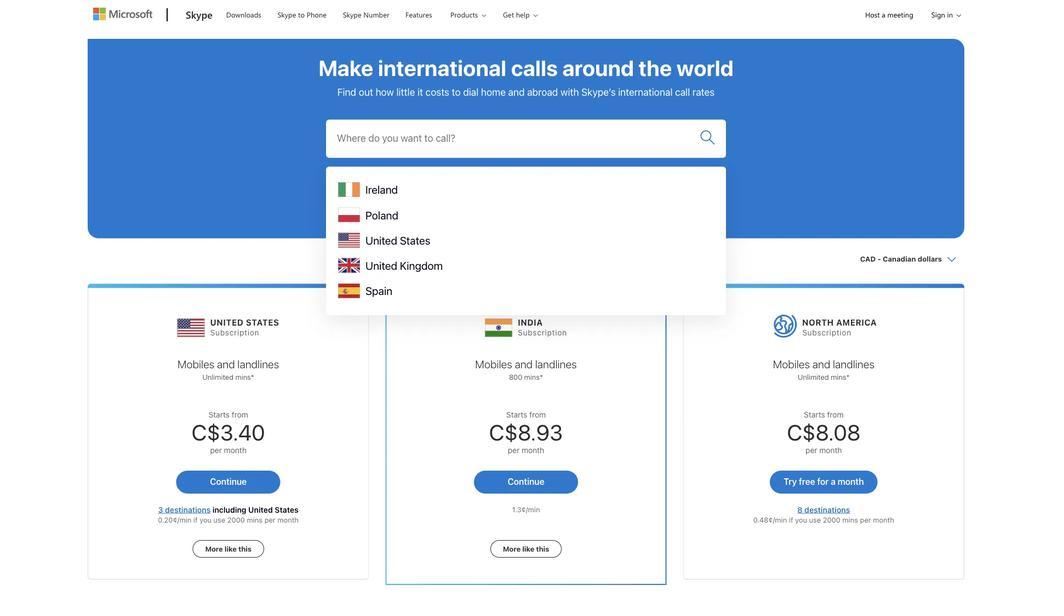 Task type: describe. For each thing, give the bounding box(es) containing it.
landlines for c$8.08
[[833, 358, 875, 371]]

including
[[213, 506, 246, 515]]

list box containing ireland
[[326, 167, 726, 316]]

* link for c$8.93
[[540, 373, 543, 381]]

world
[[677, 55, 734, 81]]

2000 inside 3 destinations including united states 0.20¢/min if you use 2000 mins per month
[[227, 516, 245, 525]]

continue link for c$3.40
[[176, 471, 280, 494]]

and inside make international calls around the world find out how little it costs to dial home and abroad with skype's international call rates
[[508, 86, 525, 98]]

* link for c$8.08
[[846, 373, 850, 381]]

products button
[[441, 1, 495, 29]]

skype for skype to phone
[[278, 10, 296, 19]]

poland image
[[338, 204, 360, 226]]

united for united states subscription
[[210, 318, 244, 327]]

host a meeting link
[[856, 1, 923, 28]]

features link
[[401, 1, 437, 27]]

unlimited for c$3.40
[[202, 373, 234, 381]]

phone
[[307, 10, 327, 19]]

most
[[329, 180, 356, 190]]

starts from c$8.08 per month
[[787, 410, 861, 455]]

get help
[[503, 10, 530, 19]]

from for c$8.08
[[827, 410, 844, 419]]

sign
[[932, 10, 945, 19]]

more for c$8.93
[[503, 545, 521, 553]]

downloads
[[226, 10, 261, 19]]

800
[[509, 373, 522, 381]]

Where do you want to call? text field
[[337, 125, 699, 153]]

8 destinations button
[[798, 506, 850, 515]]

skype number
[[343, 10, 389, 19]]

poland
[[366, 209, 398, 222]]

starts from c$3.40 per month
[[192, 410, 265, 455]]

microsoft image
[[93, 8, 152, 20]]

landlines for c$8.93
[[535, 358, 577, 371]]

ireland
[[366, 183, 398, 196]]

make
[[319, 55, 373, 81]]

use inside 3 destinations including united states 0.20¢/min if you use 2000 mins per month
[[214, 516, 225, 525]]

india
[[518, 318, 543, 327]]

more like this button for c$8.93
[[490, 541, 562, 558]]

and for c$3.40
[[217, 358, 235, 371]]

get help button
[[494, 1, 547, 29]]

north america subscription
[[802, 318, 877, 338]]

try free for a month link
[[770, 471, 878, 494]]

meeting
[[887, 10, 913, 19]]

costs
[[426, 86, 449, 98]]

find
[[337, 86, 356, 98]]

try
[[784, 477, 797, 487]]

skype's
[[581, 86, 616, 98]]

popular
[[359, 180, 403, 190]]

use inside the 8 destinations 0.48¢/min if you use 2000 mins per month
[[809, 516, 821, 525]]

landlines for c$3.40
[[237, 358, 279, 371]]

kingdom
[[400, 259, 443, 272]]

free
[[799, 477, 815, 487]]

2000 inside the 8 destinations 0.48¢/min if you use 2000 mins per month
[[823, 516, 841, 525]]

starts for c$8.08
[[804, 410, 825, 419]]

from for c$8.93
[[529, 410, 546, 419]]

starts for c$8.93
[[506, 410, 527, 419]]

1 vertical spatial a
[[831, 477, 836, 487]]

1 horizontal spatial a
[[882, 10, 886, 19]]

united inside 3 destinations including united states 0.20¢/min if you use 2000 mins per month
[[248, 506, 273, 515]]

mobiles and landlines unlimited mins * for c$8.08
[[773, 358, 875, 381]]

united states
[[366, 234, 430, 247]]

like for c$3.40
[[225, 545, 237, 553]]

0 horizontal spatial to
[[298, 10, 305, 19]]

with
[[561, 86, 579, 98]]

dial
[[463, 86, 479, 98]]

destinations for c$3.40
[[165, 506, 211, 515]]

per for c$8.93
[[508, 446, 520, 455]]

and for c$8.93
[[515, 358, 533, 371]]

unlimited for c$8.08
[[798, 373, 829, 381]]

spain
[[366, 285, 392, 298]]

* link for c$3.40
[[251, 373, 254, 381]]

products
[[450, 10, 478, 19]]

per for c$8.08
[[806, 446, 817, 455]]

1 vertical spatial international
[[618, 86, 673, 98]]

mins for c$3.40
[[235, 373, 251, 381]]

around
[[562, 55, 634, 81]]

month for c$8.93
[[522, 446, 544, 455]]

states inside 3 destinations including united states 0.20¢/min if you use 2000 mins per month
[[275, 506, 299, 515]]

you inside the 8 destinations 0.48¢/min if you use 2000 mins per month
[[795, 516, 807, 525]]

call
[[675, 86, 690, 98]]

host
[[865, 10, 880, 19]]

for
[[817, 477, 829, 487]]

starts for c$3.40
[[208, 410, 230, 419]]

8 destinations 0.48¢/min if you use 2000 mins per month
[[753, 506, 894, 525]]

north
[[802, 318, 834, 327]]

more for c$3.40
[[205, 545, 223, 553]]

skype for skype number
[[343, 10, 362, 19]]

sign in
[[932, 10, 953, 19]]

skype to phone link
[[273, 1, 332, 27]]

skype to phone
[[278, 10, 327, 19]]

america
[[836, 318, 877, 327]]

try free for a month
[[784, 477, 864, 487]]

to inside make international calls around the world find out how little it costs to dial home and abroad with skype's international call rates
[[452, 86, 461, 98]]

continue for c$8.93
[[508, 477, 544, 487]]

how
[[376, 86, 394, 98]]

united states subscription
[[210, 318, 279, 338]]

united for united states
[[366, 234, 397, 247]]

per inside the 8 destinations 0.48¢/min if you use 2000 mins per month
[[860, 516, 871, 525]]



Task type: vqa. For each thing, say whether or not it's contained in the screenshot.
and in Mobiles and landlines 800 mins *
yes



Task type: locate. For each thing, give the bounding box(es) containing it.
2 horizontal spatial starts
[[804, 410, 825, 419]]

this down 1.3¢/min
[[536, 545, 549, 553]]

skype for skype
[[186, 8, 213, 21]]

a right for
[[831, 477, 836, 487]]

spain image
[[338, 281, 360, 302]]

1 use from the left
[[214, 516, 225, 525]]

landlines
[[237, 358, 279, 371], [535, 358, 577, 371], [833, 358, 875, 371]]

1 horizontal spatial united states image
[[338, 230, 360, 252]]

more like this button down 3 destinations including united states 0.20¢/min if you use 2000 mins per month
[[193, 541, 264, 558]]

0 horizontal spatial use
[[214, 516, 225, 525]]

2 vertical spatial states
[[275, 506, 299, 515]]

rates
[[693, 86, 715, 98]]

and up 800
[[515, 358, 533, 371]]

0 horizontal spatial mobiles and landlines unlimited mins *
[[178, 358, 279, 381]]

2 more like this from the left
[[503, 545, 549, 553]]

a
[[882, 10, 886, 19], [831, 477, 836, 487]]

downloads link
[[221, 1, 266, 27]]

and
[[508, 86, 525, 98], [217, 358, 235, 371], [515, 358, 533, 371], [813, 358, 830, 371]]

0 horizontal spatial a
[[831, 477, 836, 487]]

features
[[406, 10, 432, 19]]

c$8.08
[[787, 420, 861, 446]]

2 mobiles and landlines unlimited mins * from the left
[[773, 358, 875, 381]]

2 vertical spatial united states image
[[177, 309, 205, 342]]

destinations inside the 8 destinations 0.48¢/min if you use 2000 mins per month
[[805, 506, 850, 515]]

india subscription
[[518, 318, 567, 338]]

subscription for united
[[210, 329, 259, 338]]

more
[[205, 545, 223, 553], [503, 545, 521, 553]]

landlines inside 'mobiles and landlines 800 mins *'
[[535, 358, 577, 371]]

* for c$8.08
[[846, 373, 850, 381]]

1 horizontal spatial continue link
[[474, 471, 578, 494]]

month for c$3.40
[[224, 446, 247, 455]]

0 horizontal spatial you
[[200, 516, 212, 525]]

2 horizontal spatial subscription
[[802, 329, 852, 338]]

to
[[298, 10, 305, 19], [452, 86, 461, 98]]

per inside 3 destinations including united states 0.20¢/min if you use 2000 mins per month
[[265, 516, 276, 525]]

sign in button
[[923, 1, 964, 28]]

2 * link from the left
[[540, 373, 543, 381]]

like down 1.3¢/min
[[522, 545, 534, 553]]

2 if from the left
[[789, 516, 793, 525]]

1 mobiles from the left
[[178, 358, 214, 371]]

0.20¢/min
[[158, 516, 191, 525]]

0 horizontal spatial unlimited
[[202, 373, 234, 381]]

more like this for c$8.93
[[503, 545, 549, 553]]

2 more from the left
[[503, 545, 521, 553]]

3 mobiles from the left
[[773, 358, 810, 371]]

and right home
[[508, 86, 525, 98]]

skype
[[186, 8, 213, 21], [278, 10, 296, 19], [343, 10, 362, 19]]

month for c$8.08
[[819, 446, 842, 455]]

0 horizontal spatial international
[[378, 55, 506, 81]]

0 horizontal spatial * link
[[251, 373, 254, 381]]

* right 800
[[540, 373, 543, 381]]

1 if from the left
[[193, 516, 198, 525]]

1 horizontal spatial more
[[503, 545, 521, 553]]

0 horizontal spatial more
[[205, 545, 223, 553]]

like down 3 destinations including united states 0.20¢/min if you use 2000 mins per month
[[225, 545, 237, 553]]

1 horizontal spatial from
[[529, 410, 546, 419]]

1 horizontal spatial use
[[809, 516, 821, 525]]

united kingdom image
[[338, 255, 360, 277]]

0 horizontal spatial starts
[[208, 410, 230, 419]]

1 unlimited from the left
[[202, 373, 234, 381]]

0 horizontal spatial *
[[251, 373, 254, 381]]

0 horizontal spatial subscription
[[210, 329, 259, 338]]

from up c$8.08
[[827, 410, 844, 419]]

most popular
[[329, 180, 403, 190]]

1 horizontal spatial if
[[789, 516, 793, 525]]

1 horizontal spatial * link
[[540, 373, 543, 381]]

little
[[396, 86, 415, 98]]

2 continue link from the left
[[474, 471, 578, 494]]

0 vertical spatial international
[[378, 55, 506, 81]]

home
[[481, 86, 506, 98]]

*
[[251, 373, 254, 381], [540, 373, 543, 381], [846, 373, 850, 381]]

poland image
[[363, 193, 391, 220]]

3 * link from the left
[[846, 373, 850, 381]]

2 horizontal spatial united states image
[[397, 193, 425, 220]]

1 horizontal spatial more like this button
[[490, 541, 562, 558]]

and down 'united states subscription'
[[217, 358, 235, 371]]

more like this down 1.3¢/min
[[503, 545, 549, 553]]

1 horizontal spatial 2000
[[823, 516, 841, 525]]

and down north america subscription
[[813, 358, 830, 371]]

1 vertical spatial united states image
[[338, 230, 360, 252]]

1 horizontal spatial this
[[536, 545, 549, 553]]

from
[[232, 410, 248, 419], [529, 410, 546, 419], [827, 410, 844, 419]]

skype number link
[[338, 1, 394, 27]]

you
[[200, 516, 212, 525], [795, 516, 807, 525]]

mobiles for c$8.93
[[475, 358, 512, 371]]

2 horizontal spatial skype
[[343, 10, 362, 19]]

starts from c$8.93 per month
[[489, 410, 563, 455]]

mobiles for c$8.08
[[773, 358, 810, 371]]

* for c$3.40
[[251, 373, 254, 381]]

out
[[359, 86, 373, 98]]

2 horizontal spatial mobiles
[[773, 358, 810, 371]]

international down the
[[618, 86, 673, 98]]

if right 0.48¢/min
[[789, 516, 793, 525]]

1 horizontal spatial continue
[[508, 477, 544, 487]]

month
[[224, 446, 247, 455], [522, 446, 544, 455], [819, 446, 842, 455], [838, 477, 864, 487], [277, 516, 299, 525], [873, 516, 894, 525]]

landlines down india subscription
[[535, 358, 577, 371]]

0 horizontal spatial more like this button
[[193, 541, 264, 558]]

0 horizontal spatial this
[[238, 545, 251, 553]]

1 horizontal spatial starts
[[506, 410, 527, 419]]

* for c$8.93
[[540, 373, 543, 381]]

subscription
[[210, 329, 259, 338], [518, 329, 567, 338], [802, 329, 852, 338]]

from inside starts from c$8.93 per month
[[529, 410, 546, 419]]

2000 down the 8 destinations button
[[823, 516, 841, 525]]

to left dial
[[452, 86, 461, 98]]

1 vertical spatial to
[[452, 86, 461, 98]]

month inside the 8 destinations 0.48¢/min if you use 2000 mins per month
[[873, 516, 894, 525]]

like for c$8.93
[[522, 545, 534, 553]]

1 starts from the left
[[208, 410, 230, 419]]

use down including
[[214, 516, 225, 525]]

0 vertical spatial to
[[298, 10, 305, 19]]

1 horizontal spatial landlines
[[535, 358, 577, 371]]

1 horizontal spatial subscription
[[518, 329, 567, 338]]

3 landlines from the left
[[833, 358, 875, 371]]

3 * from the left
[[846, 373, 850, 381]]

* down north america subscription
[[846, 373, 850, 381]]

8
[[798, 506, 803, 515]]

1 this from the left
[[238, 545, 251, 553]]

mobiles and landlines unlimited mins * down north america subscription
[[773, 358, 875, 381]]

3 destinations including united states 0.20¢/min if you use 2000 mins per month
[[158, 506, 299, 525]]

united for united kingdom
[[366, 259, 397, 272]]

0 vertical spatial united states image
[[397, 193, 425, 220]]

2 unlimited from the left
[[798, 373, 829, 381]]

1 you from the left
[[200, 516, 212, 525]]

1 destinations from the left
[[165, 506, 211, 515]]

c$3.40
[[192, 420, 265, 446]]

states inside 'united states subscription'
[[246, 318, 279, 327]]

1 horizontal spatial skype
[[278, 10, 296, 19]]

mins inside 3 destinations including united states 0.20¢/min if you use 2000 mins per month
[[247, 516, 263, 525]]

0.48¢/min
[[753, 516, 787, 525]]

you down the 8
[[795, 516, 807, 525]]

1 horizontal spatial mobiles
[[475, 358, 512, 371]]

landlines down 'united states subscription'
[[237, 358, 279, 371]]

per for c$3.40
[[210, 446, 222, 455]]

0 horizontal spatial like
[[225, 545, 237, 553]]

search image
[[700, 130, 715, 145]]

united states image right poland image
[[397, 193, 425, 220]]

3
[[158, 506, 163, 515]]

destinations up the 0.20¢/min
[[165, 506, 211, 515]]

united inside 'united states subscription'
[[210, 318, 244, 327]]

0 horizontal spatial skype
[[186, 8, 213, 21]]

1 horizontal spatial like
[[522, 545, 534, 553]]

more like this button for c$3.40
[[193, 541, 264, 558]]

states inside list box
[[400, 234, 430, 247]]

1 subscription from the left
[[210, 329, 259, 338]]

0 horizontal spatial landlines
[[237, 358, 279, 371]]

india image
[[485, 309, 512, 342]]

skype left phone
[[278, 10, 296, 19]]

2 continue from the left
[[508, 477, 544, 487]]

mobiles and landlines unlimited mins * for c$3.40
[[178, 358, 279, 381]]

continue link for c$8.93
[[474, 471, 578, 494]]

0 horizontal spatial united states image
[[177, 309, 205, 342]]

mobiles and landlines 800 mins *
[[475, 358, 577, 381]]

continue up including
[[210, 477, 247, 487]]

2 * from the left
[[540, 373, 543, 381]]

1 from from the left
[[232, 410, 248, 419]]

calls
[[511, 55, 558, 81]]

if inside 3 destinations including united states 0.20¢/min if you use 2000 mins per month
[[193, 516, 198, 525]]

destinations inside 3 destinations including united states 0.20¢/min if you use 2000 mins per month
[[165, 506, 211, 515]]

more like this button down 1.3¢/min
[[490, 541, 562, 558]]

1 continue from the left
[[210, 477, 247, 487]]

* down 'united states subscription'
[[251, 373, 254, 381]]

2 from from the left
[[529, 410, 546, 419]]

1 horizontal spatial *
[[540, 373, 543, 381]]

1 horizontal spatial destinations
[[805, 506, 850, 515]]

subscription inside north america subscription
[[802, 329, 852, 338]]

2 like from the left
[[522, 545, 534, 553]]

1 more from the left
[[205, 545, 223, 553]]

a right host
[[882, 10, 886, 19]]

2 you from the left
[[795, 516, 807, 525]]

and for c$8.08
[[813, 358, 830, 371]]

month inside 3 destinations including united states 0.20¢/min if you use 2000 mins per month
[[277, 516, 299, 525]]

starts inside starts from c$8.08 per month
[[804, 410, 825, 419]]

this for c$3.40
[[238, 545, 251, 553]]

mobiles inside 'mobiles and landlines 800 mins *'
[[475, 358, 512, 371]]

continue link up 1.3¢/min
[[474, 471, 578, 494]]

more like this button
[[193, 541, 264, 558], [490, 541, 562, 558]]

* inside 'mobiles and landlines 800 mins *'
[[540, 373, 543, 381]]

subscription inside 'united states subscription'
[[210, 329, 259, 338]]

make international calls around the world find out how little it costs to dial home and abroad with skype's international call rates
[[319, 55, 734, 98]]

1 landlines from the left
[[237, 358, 279, 371]]

3 destinations button
[[158, 506, 211, 515]]

starts inside the starts from c$3.40 per month
[[208, 410, 230, 419]]

abroad
[[527, 86, 558, 98]]

united
[[366, 234, 397, 247], [366, 259, 397, 272], [210, 318, 244, 327], [248, 506, 273, 515]]

1 horizontal spatial to
[[452, 86, 461, 98]]

mins inside the 8 destinations 0.48¢/min if you use 2000 mins per month
[[842, 516, 858, 525]]

0 horizontal spatial mobiles
[[178, 358, 214, 371]]

per inside starts from c$8.93 per month
[[508, 446, 520, 455]]

1 horizontal spatial international
[[618, 86, 673, 98]]

1 * from the left
[[251, 373, 254, 381]]

* link
[[251, 373, 254, 381], [540, 373, 543, 381], [846, 373, 850, 381]]

2 landlines from the left
[[535, 358, 577, 371]]

more like this for c$3.40
[[205, 545, 251, 553]]

united states image
[[397, 193, 425, 220], [338, 230, 360, 252], [177, 309, 205, 342]]

states for united states
[[400, 234, 430, 247]]

and inside 'mobiles and landlines 800 mins *'
[[515, 358, 533, 371]]

in
[[947, 10, 953, 19]]

to left phone
[[298, 10, 305, 19]]

2 horizontal spatial landlines
[[833, 358, 875, 371]]

0 vertical spatial states
[[400, 234, 430, 247]]

get
[[503, 10, 514, 19]]

the
[[639, 55, 672, 81]]

starts up c$8.08
[[804, 410, 825, 419]]

mins for c$8.93
[[524, 373, 540, 381]]

more like this down 3 destinations including united states 0.20¢/min if you use 2000 mins per month
[[205, 545, 251, 553]]

3 subscription from the left
[[802, 329, 852, 338]]

from for c$3.40
[[232, 410, 248, 419]]

1 vertical spatial states
[[246, 318, 279, 327]]

united states image down poland icon
[[338, 230, 360, 252]]

starts
[[208, 410, 230, 419], [506, 410, 527, 419], [804, 410, 825, 419]]

this
[[238, 545, 251, 553], [536, 545, 549, 553]]

0 horizontal spatial if
[[193, 516, 198, 525]]

1 continue link from the left
[[176, 471, 280, 494]]

1 more like this from the left
[[205, 545, 251, 553]]

from up c$3.40 on the bottom left of page
[[232, 410, 248, 419]]

* link right 800
[[540, 373, 543, 381]]

2 horizontal spatial * link
[[846, 373, 850, 381]]

host a meeting
[[865, 10, 913, 19]]

mins inside 'mobiles and landlines 800 mins *'
[[524, 373, 540, 381]]

continue link up including
[[176, 471, 280, 494]]

continue up 1.3¢/min
[[508, 477, 544, 487]]

1 horizontal spatial more like this
[[503, 545, 549, 553]]

0 horizontal spatial continue link
[[176, 471, 280, 494]]

mins
[[235, 373, 251, 381], [524, 373, 540, 381], [831, 373, 846, 381], [247, 516, 263, 525], [842, 516, 858, 525]]

month inside starts from c$8.93 per month
[[522, 446, 544, 455]]

3 starts from the left
[[804, 410, 825, 419]]

this down 3 destinations including united states 0.20¢/min if you use 2000 mins per month
[[238, 545, 251, 553]]

list box
[[326, 167, 726, 316]]

unlimited
[[202, 373, 234, 381], [798, 373, 829, 381]]

use down the 8 destinations button
[[809, 516, 821, 525]]

united kingdom
[[366, 259, 443, 272]]

starts inside starts from c$8.93 per month
[[506, 410, 527, 419]]

united states image left 'united states subscription'
[[177, 309, 205, 342]]

ireland image
[[338, 179, 360, 201]]

mobiles and landlines unlimited mins * down 'united states subscription'
[[178, 358, 279, 381]]

1 more like this button from the left
[[193, 541, 264, 558]]

1 horizontal spatial unlimited
[[798, 373, 829, 381]]

skype left number
[[343, 10, 362, 19]]

landlines down north america subscription
[[833, 358, 875, 371]]

mins for c$8.08
[[831, 373, 846, 381]]

it
[[418, 86, 423, 98]]

1 horizontal spatial you
[[795, 516, 807, 525]]

subscription for north
[[802, 329, 852, 338]]

from inside the starts from c$3.40 per month
[[232, 410, 248, 419]]

2 starts from the left
[[506, 410, 527, 419]]

skype left the downloads
[[186, 8, 213, 21]]

c$8.93
[[489, 420, 563, 446]]

destinations right the 8
[[805, 506, 850, 515]]

0 horizontal spatial continue
[[210, 477, 247, 487]]

1.3¢/min
[[512, 506, 540, 514]]

if down 3 destinations button
[[193, 516, 198, 525]]

more down 3 destinations including united states 0.20¢/min if you use 2000 mins per month
[[205, 545, 223, 553]]

2 this from the left
[[536, 545, 549, 553]]

1 horizontal spatial mobiles and landlines unlimited mins *
[[773, 358, 875, 381]]

starts up c$3.40 on the bottom left of page
[[208, 410, 230, 419]]

you inside 3 destinations including united states 0.20¢/min if you use 2000 mins per month
[[200, 516, 212, 525]]

more down 1.3¢/min
[[503, 545, 521, 553]]

if inside the 8 destinations 0.48¢/min if you use 2000 mins per month
[[789, 516, 793, 525]]

continue
[[210, 477, 247, 487], [508, 477, 544, 487]]

0 horizontal spatial 2000
[[227, 516, 245, 525]]

international up the costs
[[378, 55, 506, 81]]

month for for
[[838, 477, 864, 487]]

help
[[516, 10, 530, 19]]

0 horizontal spatial destinations
[[165, 506, 211, 515]]

1 like from the left
[[225, 545, 237, 553]]

from up the c$8.93
[[529, 410, 546, 419]]

if
[[193, 516, 198, 525], [789, 516, 793, 525]]

use
[[214, 516, 225, 525], [809, 516, 821, 525]]

from inside starts from c$8.08 per month
[[827, 410, 844, 419]]

ireland image
[[329, 193, 357, 220]]

2000 down including
[[227, 516, 245, 525]]

per
[[210, 446, 222, 455], [508, 446, 520, 455], [806, 446, 817, 455], [265, 516, 276, 525], [860, 516, 871, 525]]

2 horizontal spatial *
[[846, 373, 850, 381]]

1 2000 from the left
[[227, 516, 245, 525]]

2 more like this button from the left
[[490, 541, 562, 558]]

international
[[378, 55, 506, 81], [618, 86, 673, 98]]

states for united states subscription
[[246, 318, 279, 327]]

you down 3 destinations button
[[200, 516, 212, 525]]

2 subscription from the left
[[518, 329, 567, 338]]

this for c$8.93
[[536, 545, 549, 553]]

* link down north america subscription
[[846, 373, 850, 381]]

1 mobiles and landlines unlimited mins * from the left
[[178, 358, 279, 381]]

mobiles for c$3.40
[[178, 358, 214, 371]]

skype link
[[180, 1, 218, 30]]

destinations for c$8.08
[[805, 506, 850, 515]]

per inside starts from c$8.08 per month
[[806, 446, 817, 455]]

* link down 'united states subscription'
[[251, 373, 254, 381]]

2 2000 from the left
[[823, 516, 841, 525]]

0 horizontal spatial more like this
[[205, 545, 251, 553]]

like
[[225, 545, 237, 553], [522, 545, 534, 553]]

0 vertical spatial a
[[882, 10, 886, 19]]

3 from from the left
[[827, 410, 844, 419]]

2 mobiles from the left
[[475, 358, 512, 371]]

2 horizontal spatial from
[[827, 410, 844, 419]]

number
[[363, 10, 389, 19]]

mobiles and landlines unlimited mins *
[[178, 358, 279, 381], [773, 358, 875, 381]]

more like this
[[205, 545, 251, 553], [503, 545, 549, 553]]

1 * link from the left
[[251, 373, 254, 381]]

2 destinations from the left
[[805, 506, 850, 515]]

per inside the starts from c$3.40 per month
[[210, 446, 222, 455]]

2 use from the left
[[809, 516, 821, 525]]

0 horizontal spatial from
[[232, 410, 248, 419]]

month inside the starts from c$3.40 per month
[[224, 446, 247, 455]]

continue for c$3.40
[[210, 477, 247, 487]]

destinations
[[165, 506, 211, 515], [805, 506, 850, 515]]

starts up the c$8.93
[[506, 410, 527, 419]]

month inside starts from c$8.08 per month
[[819, 446, 842, 455]]



